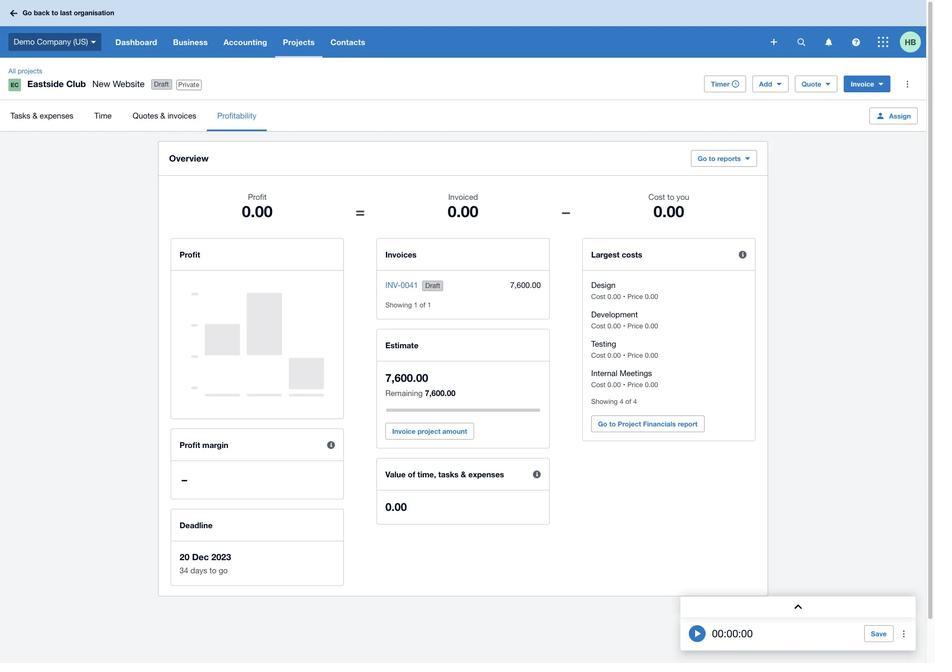 Task type: vqa. For each thing, say whether or not it's contained in the screenshot.
money
no



Task type: describe. For each thing, give the bounding box(es) containing it.
more options image
[[894, 624, 915, 645]]

projects
[[18, 67, 42, 75]]

tasks
[[438, 470, 459, 479]]

back
[[34, 9, 50, 17]]

& for quotes
[[160, 111, 165, 120]]

go to project financials report button
[[591, 416, 705, 433]]

profitability
[[217, 111, 256, 120]]

projects
[[283, 37, 315, 47]]

hb
[[905, 37, 916, 46]]

& for tasks
[[33, 111, 38, 120]]

projects button
[[275, 26, 323, 58]]

save
[[871, 630, 887, 639]]

svg image up quote
[[797, 38, 805, 46]]

profit margin
[[180, 441, 228, 450]]

1 horizontal spatial svg image
[[852, 38, 860, 46]]

amount
[[442, 427, 467, 436]]

• for testing
[[623, 352, 625, 360]]

quotes
[[133, 111, 158, 120]]

7,600.00 for 7,600.00
[[510, 281, 541, 290]]

value of time, tasks & expenses
[[385, 470, 504, 479]]

accounting
[[224, 37, 267, 47]]

dashboard
[[115, 37, 157, 47]]

add
[[759, 80, 772, 88]]

remaining
[[385, 389, 423, 398]]

go back to last organisation
[[23, 9, 114, 17]]

inv-0041 link
[[385, 281, 418, 290]]

to for go to reports
[[709, 154, 716, 163]]

showing for showing 1 of 1
[[385, 301, 412, 309]]

cost for development
[[591, 322, 606, 330]]

0 vertical spatial draft
[[154, 80, 169, 88]]

2 4 from the left
[[633, 398, 637, 406]]

club
[[66, 78, 86, 89]]

cost for testing
[[591, 352, 606, 360]]

• for design
[[623, 293, 625, 301]]

website
[[113, 79, 145, 89]]

1 vertical spatial profit
[[180, 250, 200, 259]]

estimate
[[385, 341, 419, 350]]

accounting button
[[216, 26, 275, 58]]

invoice for invoice
[[851, 80, 874, 88]]

0041
[[401, 281, 418, 290]]

testing
[[591, 340, 616, 349]]

demo company (us) button
[[0, 26, 108, 58]]

(us)
[[73, 37, 88, 46]]

eastside
[[27, 78, 64, 89]]

more info image for profit margin
[[320, 435, 341, 456]]

price for development
[[628, 322, 643, 330]]

project
[[418, 427, 441, 436]]

go for go to project financials report
[[598, 420, 608, 429]]

testing cost 0.00 • price 0.00
[[591, 340, 658, 360]]

go
[[219, 567, 228, 576]]

go to reports
[[698, 154, 741, 163]]

tasks & expenses
[[11, 111, 73, 120]]

new
[[92, 79, 110, 89]]

1 4 from the left
[[620, 398, 624, 406]]

0.00 inside cost to you 0.00
[[654, 202, 684, 221]]

• inside the "internal meetings cost 0.00 • price 0.00"
[[623, 381, 625, 389]]

go for go back to last organisation
[[23, 9, 32, 17]]

invoices
[[385, 250, 417, 259]]

no profit information available image
[[191, 281, 324, 409]]

=
[[356, 202, 365, 221]]

go back to last organisation link
[[6, 4, 121, 22]]

contacts button
[[323, 26, 373, 58]]

financials
[[643, 420, 676, 429]]

new website
[[92, 79, 145, 89]]

time link
[[84, 100, 122, 131]]

7,600.00 for 7,600.00 remaining 7,600.00
[[385, 372, 428, 385]]

1 vertical spatial draft
[[425, 282, 440, 290]]

time,
[[418, 470, 436, 479]]

business
[[173, 37, 208, 47]]

invoiced 0.00
[[448, 193, 479, 221]]

invoice for invoice project amount
[[392, 427, 416, 436]]

20
[[180, 552, 190, 563]]

invoiced
[[448, 193, 478, 202]]

internal meetings cost 0.00 • price 0.00
[[591, 369, 658, 389]]

contacts
[[331, 37, 365, 47]]

• for development
[[623, 322, 625, 330]]

project
[[618, 420, 641, 429]]

showing for showing 4 of 4
[[591, 398, 618, 406]]

demo company (us)
[[14, 37, 88, 46]]

showing 4 of 4
[[591, 398, 637, 406]]

report
[[678, 420, 698, 429]]

all projects link
[[4, 66, 46, 77]]

time
[[94, 111, 112, 120]]

of for 4
[[625, 398, 631, 406]]

assign button
[[870, 107, 918, 124]]

20 dec 2023 34 days to go
[[180, 552, 231, 576]]

inv-
[[385, 281, 401, 290]]

to for go to project financials report
[[609, 420, 616, 429]]

design cost 0.00 • price 0.00
[[591, 281, 658, 301]]

tasks & expenses link
[[0, 100, 84, 131]]

meetings
[[620, 369, 652, 378]]

showing 1 of 1
[[385, 301, 431, 309]]

last
[[60, 9, 72, 17]]

all projects
[[8, 67, 42, 75]]

7,600.00 remaining 7,600.00
[[385, 372, 456, 398]]

to inside banner
[[52, 9, 58, 17]]

demo
[[14, 37, 35, 46]]

hb button
[[900, 26, 926, 58]]

profit for 0.00
[[248, 193, 267, 202]]

assign
[[889, 112, 911, 120]]



Task type: locate. For each thing, give the bounding box(es) containing it.
0 vertical spatial of
[[420, 301, 426, 309]]

7,600.00
[[510, 281, 541, 290], [385, 372, 428, 385], [425, 389, 456, 398]]

dashboard link
[[108, 26, 165, 58]]

00:00:00
[[712, 628, 753, 640]]

price up meetings
[[628, 352, 643, 360]]

2 vertical spatial of
[[408, 470, 415, 479]]

go inside button
[[598, 420, 608, 429]]

price
[[628, 293, 643, 301], [628, 322, 643, 330], [628, 352, 643, 360], [628, 381, 643, 389]]

cost to you 0.00
[[649, 193, 689, 221]]

0 horizontal spatial svg image
[[10, 10, 17, 17]]

1 vertical spatial of
[[625, 398, 631, 406]]

go inside popup button
[[698, 154, 707, 163]]

all
[[8, 67, 16, 75]]

cost inside cost to you 0.00
[[649, 193, 665, 202]]

price down meetings
[[628, 381, 643, 389]]

largest costs
[[591, 250, 642, 259]]

margin
[[202, 441, 228, 450]]

0 vertical spatial go
[[23, 9, 32, 17]]

0 vertical spatial 7,600.00
[[510, 281, 541, 290]]

• up meetings
[[623, 352, 625, 360]]

price for design
[[628, 293, 643, 301]]

price inside "design cost 0.00 • price 0.00"
[[628, 293, 643, 301]]

days
[[191, 567, 207, 576]]

price up development cost 0.00 • price 0.00
[[628, 293, 643, 301]]

cost down design
[[591, 293, 606, 301]]

• inside development cost 0.00 • price 0.00
[[623, 322, 625, 330]]

invoice left project
[[392, 427, 416, 436]]

quote
[[802, 80, 822, 88]]

design
[[591, 281, 616, 290]]

draft right 0041
[[425, 282, 440, 290]]

of for 1
[[420, 301, 426, 309]]

svg image up invoice popup button
[[852, 38, 860, 46]]

• up development
[[623, 293, 625, 301]]

cost down testing
[[591, 352, 606, 360]]

showing down internal
[[591, 398, 618, 406]]

to left last
[[52, 9, 58, 17]]

of
[[420, 301, 426, 309], [625, 398, 631, 406], [408, 470, 415, 479]]

1 horizontal spatial of
[[420, 301, 426, 309]]

cost inside the "internal meetings cost 0.00 • price 0.00"
[[591, 381, 606, 389]]

invoice project amount
[[392, 427, 467, 436]]

profit for margin
[[180, 441, 200, 450]]

deadline
[[180, 521, 213, 530]]

go to project financials report
[[598, 420, 698, 429]]

draft left private at the top
[[154, 80, 169, 88]]

3 price from the top
[[628, 352, 643, 360]]

timer button
[[704, 76, 746, 92]]

svg image up add popup button
[[771, 39, 777, 45]]

expenses
[[40, 111, 73, 120], [468, 470, 504, 479]]

development
[[591, 310, 638, 319]]

0 horizontal spatial &
[[33, 111, 38, 120]]

to left project at the right
[[609, 420, 616, 429]]

1 vertical spatial showing
[[591, 398, 618, 406]]

profitability link
[[207, 100, 267, 131]]

0 horizontal spatial more info image
[[320, 435, 341, 456]]

invoice
[[851, 80, 874, 88], [392, 427, 416, 436]]

quotes & invoices link
[[122, 100, 207, 131]]

draft
[[154, 80, 169, 88], [425, 282, 440, 290]]

svg image left back
[[10, 10, 17, 17]]

2 vertical spatial go
[[598, 420, 608, 429]]

invoice inside button
[[392, 427, 416, 436]]

1 price from the top
[[628, 293, 643, 301]]

2 vertical spatial profit
[[180, 441, 200, 450]]

expenses down eastside club
[[40, 111, 73, 120]]

0 vertical spatial profit
[[248, 193, 267, 202]]

dec
[[192, 552, 209, 563]]

more options image
[[897, 74, 918, 95]]

1 horizontal spatial &
[[160, 111, 165, 120]]

1 vertical spatial svg image
[[852, 38, 860, 46]]

expenses right tasks
[[468, 470, 504, 479]]

profit inside profit 0.00
[[248, 193, 267, 202]]

1 horizontal spatial more info image
[[732, 244, 753, 265]]

to for cost to you 0.00
[[667, 193, 674, 202]]

go to reports button
[[691, 150, 757, 167]]

1 horizontal spatial 4
[[633, 398, 637, 406]]

2 horizontal spatial &
[[461, 470, 466, 479]]

eastside club
[[27, 78, 86, 89]]

invoices
[[168, 111, 196, 120]]

0 vertical spatial svg image
[[10, 10, 17, 17]]

price inside testing cost 0.00 • price 0.00
[[628, 352, 643, 360]]

svg image up quote popup button
[[825, 38, 832, 46]]

to left reports
[[709, 154, 716, 163]]

cost left you
[[649, 193, 665, 202]]

overview
[[169, 153, 209, 164]]

development cost 0.00 • price 0.00
[[591, 310, 658, 330]]

0 vertical spatial expenses
[[40, 111, 73, 120]]

1 horizontal spatial expenses
[[468, 470, 504, 479]]

2023
[[211, 552, 231, 563]]

1 horizontal spatial go
[[598, 420, 608, 429]]

1 • from the top
[[623, 293, 625, 301]]

to inside button
[[609, 420, 616, 429]]

0 vertical spatial invoice
[[851, 80, 874, 88]]

svg image
[[10, 10, 17, 17], [852, 38, 860, 46]]

profit
[[248, 193, 267, 202], [180, 250, 200, 259], [180, 441, 200, 450]]

navigation containing dashboard
[[108, 26, 764, 58]]

svg image right (us)
[[91, 41, 96, 43]]

1 1 from the left
[[414, 301, 418, 309]]

• inside testing cost 0.00 • price 0.00
[[623, 352, 625, 360]]

to left go
[[210, 567, 217, 576]]

0 horizontal spatial 1
[[414, 301, 418, 309]]

4 up project at the right
[[633, 398, 637, 406]]

quotes & invoices
[[133, 111, 196, 120]]

cost for design
[[591, 293, 606, 301]]

more info image
[[732, 244, 753, 265], [320, 435, 341, 456]]

go for go to reports
[[698, 154, 707, 163]]

1 horizontal spatial draft
[[425, 282, 440, 290]]

to inside popup button
[[709, 154, 716, 163]]

1 vertical spatial go
[[698, 154, 707, 163]]

4 down the "internal meetings cost 0.00 • price 0.00"
[[620, 398, 624, 406]]

0 vertical spatial more info image
[[732, 244, 753, 265]]

internal
[[591, 369, 618, 378]]

value
[[385, 470, 406, 479]]

save button
[[864, 626, 894, 643]]

1 vertical spatial 7,600.00
[[385, 372, 428, 385]]

start timer image
[[689, 626, 706, 643]]

0 vertical spatial showing
[[385, 301, 412, 309]]

4 • from the top
[[623, 381, 625, 389]]

to
[[52, 9, 58, 17], [709, 154, 716, 163], [667, 193, 674, 202], [609, 420, 616, 429], [210, 567, 217, 576]]

1 vertical spatial invoice
[[392, 427, 416, 436]]

svg image inside "go back to last organisation" link
[[10, 10, 17, 17]]

invoice inside popup button
[[851, 80, 874, 88]]

go left reports
[[698, 154, 707, 163]]

price for testing
[[628, 352, 643, 360]]

• inside "design cost 0.00 • price 0.00"
[[623, 293, 625, 301]]

0 horizontal spatial go
[[23, 9, 32, 17]]

to inside the 20 dec 2023 34 days to go
[[210, 567, 217, 576]]

1 vertical spatial more info image
[[320, 435, 341, 456]]

4 price from the top
[[628, 381, 643, 389]]

profit 0.00
[[242, 193, 273, 221]]

0 horizontal spatial of
[[408, 470, 415, 479]]

timer
[[711, 80, 730, 88]]

svg image
[[878, 37, 889, 47], [797, 38, 805, 46], [825, 38, 832, 46], [771, 39, 777, 45], [91, 41, 96, 43]]

1 horizontal spatial showing
[[591, 398, 618, 406]]

1 horizontal spatial invoice
[[851, 80, 874, 88]]

showing down "inv-0041"
[[385, 301, 412, 309]]

banner containing hb
[[0, 0, 926, 58]]

you
[[677, 193, 689, 202]]

more info image for largest costs
[[732, 244, 753, 265]]

0 horizontal spatial showing
[[385, 301, 412, 309]]

• down meetings
[[623, 381, 625, 389]]

cost inside testing cost 0.00 • price 0.00
[[591, 352, 606, 360]]

private
[[178, 81, 199, 89]]

banner
[[0, 0, 926, 58]]

to left you
[[667, 193, 674, 202]]

invoice button
[[844, 76, 891, 92]]

price down development
[[628, 322, 643, 330]]

2 vertical spatial 7,600.00
[[425, 389, 456, 398]]

cost down internal
[[591, 381, 606, 389]]

cost up testing
[[591, 322, 606, 330]]

2 horizontal spatial go
[[698, 154, 707, 163]]

34
[[180, 567, 188, 576]]

0 horizontal spatial draft
[[154, 80, 169, 88]]

navigation
[[108, 26, 764, 58]]

go left back
[[23, 9, 32, 17]]

ec
[[11, 81, 19, 88]]

cost
[[649, 193, 665, 202], [591, 293, 606, 301], [591, 322, 606, 330], [591, 352, 606, 360], [591, 381, 606, 389]]

organisation
[[74, 9, 114, 17]]

1
[[414, 301, 418, 309], [427, 301, 431, 309]]

price inside development cost 0.00 • price 0.00
[[628, 322, 643, 330]]

2 price from the top
[[628, 322, 643, 330]]

more info image
[[526, 464, 547, 485]]

invoice project amount button
[[385, 423, 474, 440]]

company
[[37, 37, 71, 46]]

1 horizontal spatial 1
[[427, 301, 431, 309]]

–
[[182, 474, 187, 487]]

price inside the "internal meetings cost 0.00 • price 0.00"
[[628, 381, 643, 389]]

quote button
[[795, 76, 838, 92]]

2 1 from the left
[[427, 301, 431, 309]]

go down 'showing 4 of 4'
[[598, 420, 608, 429]]

add button
[[753, 76, 789, 92]]

2 horizontal spatial of
[[625, 398, 631, 406]]

0 horizontal spatial invoice
[[392, 427, 416, 436]]

0.00
[[242, 202, 273, 221], [448, 202, 479, 221], [654, 202, 684, 221], [608, 293, 621, 301], [645, 293, 658, 301], [608, 322, 621, 330], [645, 322, 658, 330], [608, 352, 621, 360], [645, 352, 658, 360], [608, 381, 621, 389], [645, 381, 658, 389], [385, 501, 407, 514]]

cost inside development cost 0.00 • price 0.00
[[591, 322, 606, 330]]

2 • from the top
[[623, 322, 625, 330]]

invoice up assign button
[[851, 80, 874, 88]]

inv-0041
[[385, 281, 418, 290]]

cost inside "design cost 0.00 • price 0.00"
[[591, 293, 606, 301]]

• down development
[[623, 322, 625, 330]]

tasks
[[11, 111, 30, 120]]

4
[[620, 398, 624, 406], [633, 398, 637, 406]]

0 horizontal spatial 4
[[620, 398, 624, 406]]

svg image inside the "demo company (us)" popup button
[[91, 41, 96, 43]]

svg image left the hb
[[878, 37, 889, 47]]

3 • from the top
[[623, 352, 625, 360]]

1 vertical spatial expenses
[[468, 470, 504, 479]]

0 horizontal spatial expenses
[[40, 111, 73, 120]]

−
[[561, 202, 571, 221]]

to inside cost to you 0.00
[[667, 193, 674, 202]]



